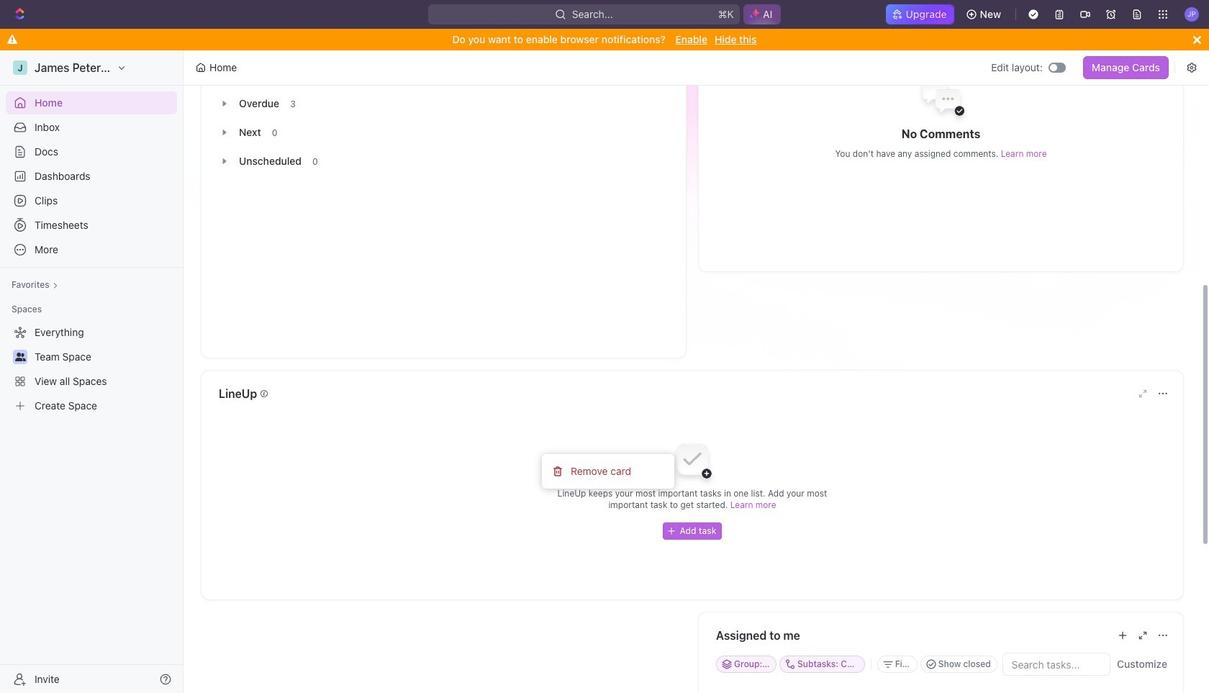 Task type: vqa. For each thing, say whether or not it's contained in the screenshot.
"tree" in Sidebar navigation
yes



Task type: describe. For each thing, give the bounding box(es) containing it.
Search tasks... text field
[[1003, 654, 1110, 675]]

tree inside sidebar navigation
[[6, 321, 177, 418]]



Task type: locate. For each thing, give the bounding box(es) containing it.
sidebar navigation
[[0, 50, 184, 693]]

tree
[[6, 321, 177, 418]]



